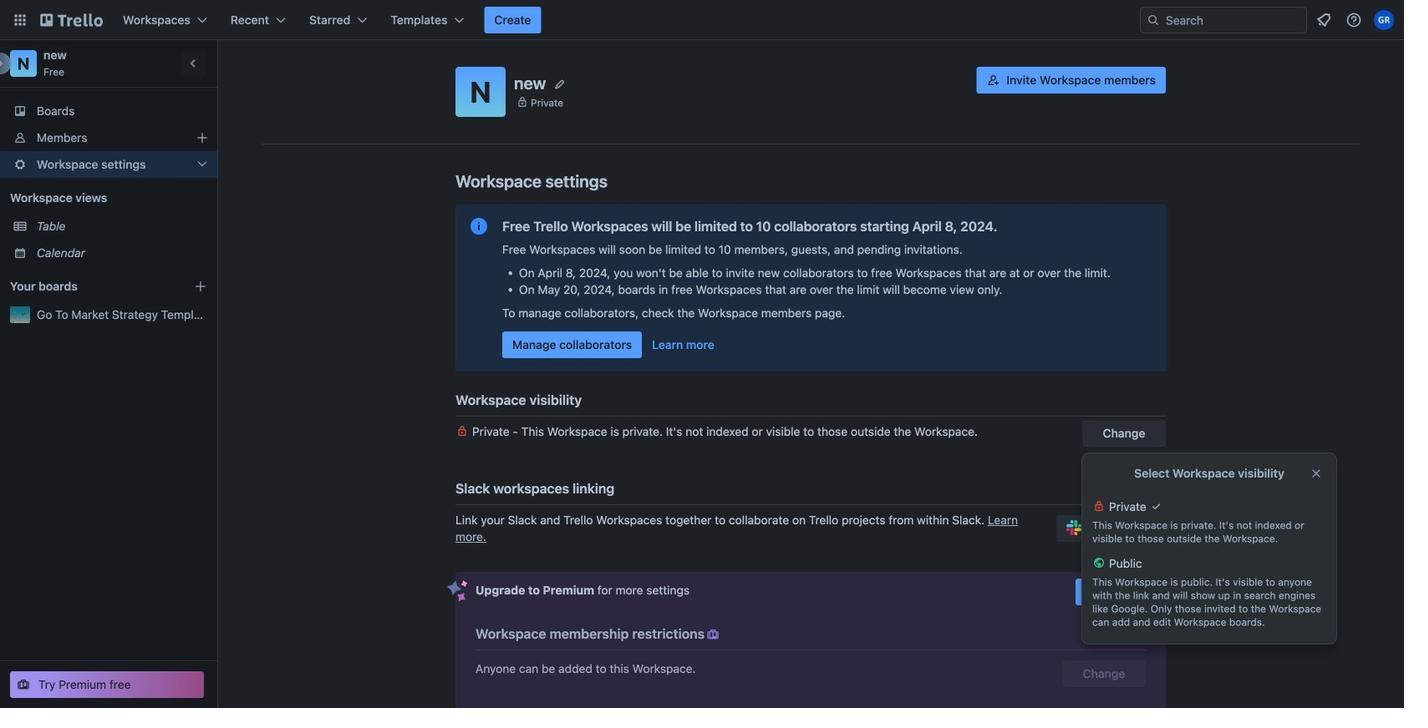 Task type: locate. For each thing, give the bounding box(es) containing it.
greg robinson (gregrobinson96) image
[[1374, 10, 1394, 30]]

Search field
[[1140, 7, 1307, 33]]

primary element
[[0, 0, 1404, 40]]

sm image
[[705, 627, 722, 644]]

open information menu image
[[1346, 12, 1363, 28]]

back to home image
[[40, 7, 103, 33]]

search image
[[1147, 13, 1160, 27]]

0 notifications image
[[1314, 10, 1334, 30]]



Task type: vqa. For each thing, say whether or not it's contained in the screenshot.
Workspace navigation collapse icon at the top left of the page
yes



Task type: describe. For each thing, give the bounding box(es) containing it.
close popover image
[[1310, 467, 1323, 481]]

your boards with 1 items element
[[10, 277, 169, 297]]

add board image
[[194, 280, 207, 293]]

sparkle image
[[447, 581, 468, 603]]

workspace navigation collapse icon image
[[182, 52, 206, 75]]



